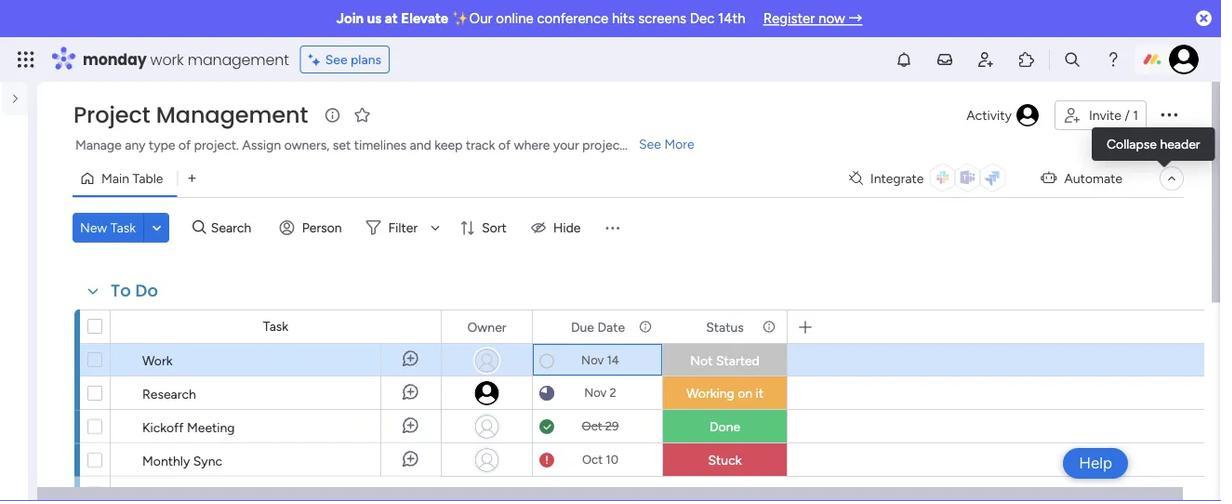 Task type: describe. For each thing, give the bounding box(es) containing it.
nov 2
[[584, 386, 617, 400]]

→
[[849, 10, 863, 27]]

main
[[101, 171, 129, 187]]

column information image
[[638, 320, 653, 334]]

register now →
[[763, 10, 863, 27]]

select product image
[[17, 50, 35, 69]]

our
[[469, 10, 493, 27]]

v2 done deadline image
[[540, 418, 554, 436]]

oct 10
[[582, 453, 619, 467]]

10
[[606, 453, 619, 467]]

workspaces selection and actions image
[[18, 185, 36, 203]]

new task button
[[73, 213, 143, 243]]

keep
[[435, 137, 463, 153]]

v2 overdue deadline image
[[540, 452, 554, 469]]

see for see more
[[639, 136, 661, 152]]

new task
[[80, 220, 136, 236]]

v2 search image
[[193, 217, 206, 238]]

type
[[149, 137, 175, 153]]

on
[[738, 386, 753, 401]]

not
[[691, 353, 713, 369]]

invite
[[1089, 107, 1122, 123]]

oct 29
[[582, 419, 619, 434]]

1
[[1133, 107, 1139, 123]]

home image
[[17, 99, 35, 117]]

do
[[135, 279, 158, 303]]

stuck
[[708, 453, 742, 468]]

hide
[[553, 220, 581, 236]]

collapse header
[[1107, 136, 1201, 152]]

help image
[[1104, 50, 1123, 69]]

2
[[610, 386, 617, 400]]

see plans
[[325, 52, 382, 67]]

new
[[80, 220, 107, 236]]

inbox image
[[936, 50, 954, 69]]

show board description image
[[321, 106, 344, 125]]

/
[[1125, 107, 1130, 123]]

filter button
[[359, 213, 447, 243]]

table
[[133, 171, 163, 187]]

nov for nov 14
[[582, 353, 604, 368]]

autopilot image
[[1041, 166, 1057, 190]]

Search field
[[206, 215, 262, 241]]

Project Management field
[[69, 100, 313, 131]]

work
[[150, 49, 184, 70]]

add view image
[[188, 172, 196, 185]]

collapse board header image
[[1165, 171, 1180, 186]]

1 horizontal spatial task
[[263, 319, 289, 334]]

plans
[[351, 52, 382, 67]]

person button
[[272, 213, 353, 243]]

14
[[607, 353, 619, 368]]

track
[[466, 137, 495, 153]]

stands.
[[628, 137, 669, 153]]

screens
[[638, 10, 687, 27]]

activity button
[[959, 100, 1047, 130]]

status
[[706, 319, 744, 335]]

online
[[496, 10, 534, 27]]

integrate
[[871, 171, 924, 187]]

invite / 1 button
[[1055, 100, 1147, 130]]

person
[[302, 220, 342, 236]]

working on it
[[686, 386, 764, 401]]

nov for nov 2
[[584, 386, 607, 400]]

meeting
[[187, 420, 235, 435]]

kickoff
[[142, 420, 184, 435]]

monthly
[[142, 453, 190, 469]]

my work image
[[17, 132, 33, 148]]

join
[[336, 10, 364, 27]]

started
[[716, 353, 760, 369]]

and
[[410, 137, 431, 153]]

add to favorites image
[[353, 106, 371, 124]]

automate
[[1065, 171, 1123, 187]]

see more link
[[637, 135, 696, 153]]

14th
[[718, 10, 746, 27]]

more
[[665, 136, 695, 152]]

main table button
[[73, 164, 177, 193]]

To Do field
[[106, 279, 163, 303]]

to do
[[111, 279, 158, 303]]

hide button
[[524, 213, 592, 243]]

project
[[583, 137, 625, 153]]



Task type: locate. For each thing, give the bounding box(es) containing it.
29
[[605, 419, 619, 434]]

of right track
[[499, 137, 511, 153]]

1 vertical spatial task
[[263, 319, 289, 334]]

header
[[1160, 136, 1201, 152]]

Status field
[[702, 317, 749, 337]]

1 horizontal spatial see
[[639, 136, 661, 152]]

dapulse integrations image
[[849, 172, 863, 186]]

work
[[142, 353, 173, 368]]

research
[[142, 386, 196, 402]]

monday work management
[[83, 49, 289, 70]]

your
[[553, 137, 579, 153]]

activity
[[967, 107, 1012, 123]]

1 vertical spatial oct
[[582, 453, 603, 467]]

of right type
[[179, 137, 191, 153]]

assign
[[242, 137, 281, 153]]

see
[[325, 52, 348, 67], [639, 136, 661, 152]]

kickoff meeting
[[142, 420, 235, 435]]

invite members image
[[977, 50, 995, 69]]

invite / 1
[[1089, 107, 1139, 123]]

oct for oct 29
[[582, 419, 602, 434]]

done
[[710, 419, 741, 435]]

us
[[367, 10, 382, 27]]

oct left 29
[[582, 419, 602, 434]]

now
[[819, 10, 845, 27]]

arrow down image
[[424, 217, 447, 239]]

project.
[[194, 137, 239, 153]]

0 vertical spatial nov
[[582, 353, 604, 368]]

due
[[571, 319, 594, 335]]

✨
[[452, 10, 466, 27]]

search everything image
[[1063, 50, 1082, 69]]

sort button
[[452, 213, 518, 243]]

see more
[[639, 136, 695, 152]]

conference
[[537, 10, 609, 27]]

see for see plans
[[325, 52, 348, 67]]

not started
[[691, 353, 760, 369]]

register now → link
[[763, 10, 863, 27]]

nov 14
[[582, 353, 619, 368]]

option
[[0, 260, 28, 263]]

manage any type of project. assign owners, set timelines and keep track of where your project stands.
[[75, 137, 669, 153]]

1 vertical spatial see
[[639, 136, 661, 152]]

nov left 2
[[584, 386, 607, 400]]

sync
[[193, 453, 222, 469]]

Owner field
[[463, 317, 511, 337]]

filter
[[388, 220, 418, 236]]

0 horizontal spatial see
[[325, 52, 348, 67]]

see left plans in the left of the page
[[325, 52, 348, 67]]

where
[[514, 137, 550, 153]]

timelines
[[354, 137, 407, 153]]

owners,
[[284, 137, 330, 153]]

join us at elevate ✨ our online conference hits screens dec 14th
[[336, 10, 746, 27]]

collapse
[[1107, 136, 1157, 152]]

see inside 'button'
[[325, 52, 348, 67]]

oct left the 10
[[582, 453, 603, 467]]

main table
[[101, 171, 163, 187]]

apps image
[[1018, 50, 1036, 69]]

1 of from the left
[[179, 137, 191, 153]]

0 vertical spatial oct
[[582, 419, 602, 434]]

help button
[[1063, 448, 1128, 479]]

0 horizontal spatial of
[[179, 137, 191, 153]]

hits
[[612, 10, 635, 27]]

working
[[686, 386, 735, 401]]

of
[[179, 137, 191, 153], [499, 137, 511, 153]]

task inside button
[[110, 220, 136, 236]]

project
[[73, 100, 150, 131]]

Due Date field
[[566, 317, 630, 337]]

at
[[385, 10, 398, 27]]

bob builder image
[[1169, 45, 1199, 74]]

nov left 14
[[582, 353, 604, 368]]

see left 'more'
[[639, 136, 661, 152]]

oct
[[582, 419, 602, 434], [582, 453, 603, 467]]

1 horizontal spatial of
[[499, 137, 511, 153]]

owner
[[467, 319, 507, 335]]

to
[[111, 279, 131, 303]]

0 vertical spatial see
[[325, 52, 348, 67]]

0 vertical spatial task
[[110, 220, 136, 236]]

help
[[1079, 454, 1113, 473]]

set
[[333, 137, 351, 153]]

date
[[598, 319, 625, 335]]

list box
[[0, 257, 37, 501]]

menu image
[[603, 219, 622, 237]]

workspace options image
[[19, 184, 37, 203]]

1 vertical spatial nov
[[584, 386, 607, 400]]

nov
[[582, 353, 604, 368], [584, 386, 607, 400]]

monthly sync
[[142, 453, 222, 469]]

see plans button
[[300, 46, 390, 73]]

any
[[125, 137, 146, 153]]

elevate
[[401, 10, 449, 27]]

angle down image
[[152, 221, 161, 235]]

2 of from the left
[[499, 137, 511, 153]]

project management
[[73, 100, 308, 131]]

notifications image
[[895, 50, 914, 69]]

oct for oct 10
[[582, 453, 603, 467]]

management
[[156, 100, 308, 131]]

0 horizontal spatial task
[[110, 220, 136, 236]]

manage
[[75, 137, 122, 153]]

options image
[[1158, 103, 1181, 125]]

it
[[756, 386, 764, 401]]

register
[[763, 10, 815, 27]]

management
[[188, 49, 289, 70]]

task
[[110, 220, 136, 236], [263, 319, 289, 334]]

monday
[[83, 49, 147, 70]]

column information image
[[762, 320, 777, 334]]

due date
[[571, 319, 625, 335]]



Task type: vqa. For each thing, say whether or not it's contained in the screenshot.
right v2 user feedback image
no



